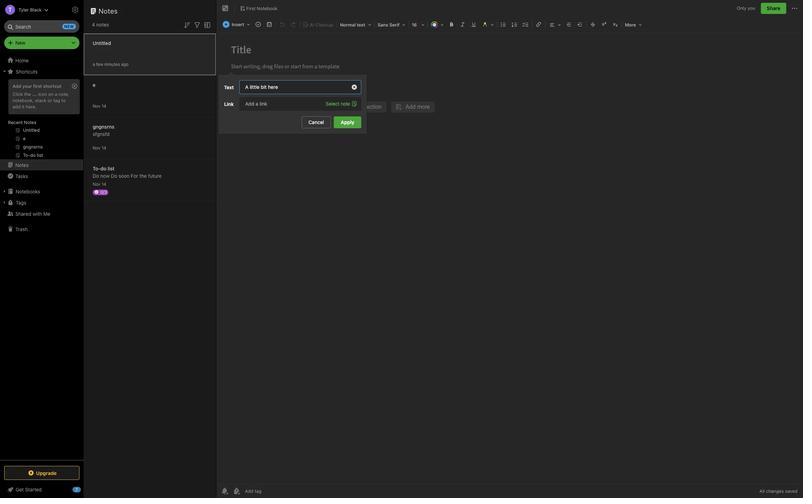 Task type: locate. For each thing, give the bounding box(es) containing it.
2 vertical spatial nov
[[93, 182, 101, 187]]

14
[[102, 103, 106, 109], [102, 145, 106, 150], [102, 182, 106, 187]]

group
[[0, 77, 83, 162]]

nov up 0/3
[[93, 182, 101, 187]]

sans
[[378, 22, 389, 28]]

3 14 from the top
[[102, 182, 106, 187]]

nov 14 up gngnsrns
[[93, 103, 106, 109]]

do down list
[[111, 173, 117, 179]]

4
[[92, 22, 95, 28]]

tree
[[0, 55, 84, 460]]

sfgnsfd
[[93, 131, 110, 137]]

0 horizontal spatial the
[[24, 91, 31, 97]]

Sort options field
[[183, 20, 191, 29]]

insert link image
[[534, 20, 544, 29]]

the
[[24, 91, 31, 97], [140, 173, 147, 179]]

notes up tasks
[[15, 162, 29, 168]]

soon
[[119, 173, 130, 179]]

first notebook
[[247, 5, 278, 11]]

7
[[76, 488, 78, 492]]

all
[[760, 489, 765, 494]]

do down to-
[[93, 173, 99, 179]]

1 nov 14 from the top
[[93, 103, 106, 109]]

few
[[96, 62, 103, 67]]

Add filters field
[[193, 20, 202, 29]]

nov 14
[[93, 103, 106, 109], [93, 145, 106, 150], [93, 182, 106, 187]]

only you
[[737, 5, 756, 11]]

shared with me link
[[0, 208, 83, 219]]

notebooks
[[16, 188, 40, 194]]

tags button
[[0, 197, 83, 208]]

a
[[93, 62, 95, 67], [55, 91, 57, 97]]

nov
[[93, 103, 101, 109], [93, 145, 101, 150], [93, 182, 101, 187]]

3 nov from the top
[[93, 182, 101, 187]]

0 vertical spatial the
[[24, 91, 31, 97]]

1 vertical spatial a
[[55, 91, 57, 97]]

bold image
[[447, 20, 457, 29]]

0 vertical spatial 14
[[102, 103, 106, 109]]

all changes saved
[[760, 489, 798, 494]]

home
[[15, 57, 29, 63]]

0 vertical spatial nov 14
[[93, 103, 106, 109]]

nov down sfgnsfd
[[93, 145, 101, 150]]

do
[[93, 173, 99, 179], [111, 173, 117, 179]]

upgrade button
[[4, 466, 80, 480]]

a few minutes ago
[[93, 62, 129, 67]]

the right for on the top
[[140, 173, 147, 179]]

a right on
[[55, 91, 57, 97]]

untitled
[[93, 40, 111, 46]]

nov down e
[[93, 103, 101, 109]]

your
[[22, 83, 32, 89]]

2 nov 14 from the top
[[93, 145, 106, 150]]

nov 14 down sfgnsfd
[[93, 145, 106, 150]]

started
[[25, 487, 42, 493]]

more actions image
[[791, 4, 800, 13]]

underline image
[[469, 20, 479, 29]]

tasks button
[[0, 171, 83, 182]]

notes
[[99, 7, 118, 15], [24, 120, 37, 125], [15, 162, 29, 168]]

3 nov 14 from the top
[[93, 182, 106, 187]]

for
[[131, 173, 138, 179]]

1 vertical spatial nov 14
[[93, 145, 106, 150]]

icon
[[38, 91, 47, 97]]

1 vertical spatial 14
[[102, 145, 106, 150]]

calendar event image
[[265, 20, 274, 29]]

expand notebooks image
[[2, 189, 7, 194]]

strikethrough image
[[589, 20, 598, 29]]

14 down sfgnsfd
[[102, 145, 106, 150]]

2 vertical spatial nov 14
[[93, 182, 106, 187]]

tyler
[[18, 7, 29, 12]]

indent image
[[565, 20, 574, 29]]

Heading level field
[[338, 20, 374, 30]]

Font color field
[[429, 20, 446, 30]]

shortcuts
[[16, 69, 38, 74]]

0 horizontal spatial a
[[55, 91, 57, 97]]

list
[[108, 165, 115, 171]]

14 up 0/3
[[102, 182, 106, 187]]

e
[[93, 82, 96, 88]]

2 14 from the top
[[102, 145, 106, 150]]

checklist image
[[521, 20, 531, 29]]

outdent image
[[576, 20, 585, 29]]

expand note image
[[221, 4, 230, 13]]

14 up gngnsrns
[[102, 103, 106, 109]]

2 vertical spatial notes
[[15, 162, 29, 168]]

insert
[[232, 22, 244, 27]]

nov 14 up 0/3
[[93, 182, 106, 187]]

to
[[61, 98, 66, 103]]

1 horizontal spatial a
[[93, 62, 95, 67]]

Font size field
[[410, 20, 427, 30]]

2 nov from the top
[[93, 145, 101, 150]]

Insert field
[[221, 20, 252, 29]]

notes right recent
[[24, 120, 37, 125]]

icon on a note, notebook, stack or tag to add it here.
[[13, 91, 69, 109]]

upgrade
[[36, 470, 57, 476]]

0 horizontal spatial do
[[93, 173, 99, 179]]

notes up notes
[[99, 7, 118, 15]]

expand tags image
[[2, 200, 7, 205]]

home link
[[0, 55, 84, 66]]

notebooks link
[[0, 186, 83, 197]]

tree containing home
[[0, 55, 84, 460]]

add your first shortcut
[[13, 83, 61, 89]]

Alignment field
[[546, 20, 564, 30]]

group containing add your first shortcut
[[0, 77, 83, 162]]

Note Editor text field
[[217, 33, 804, 484]]

notes
[[96, 22, 109, 28]]

a inside icon on a note, notebook, stack or tag to add it here.
[[55, 91, 57, 97]]

the inside to-do list do now do soon for the future
[[140, 173, 147, 179]]

it
[[22, 104, 25, 109]]

to-do list do now do soon for the future
[[93, 165, 162, 179]]

1 vertical spatial nov
[[93, 145, 101, 150]]

the left '...'
[[24, 91, 31, 97]]

shortcut
[[43, 83, 61, 89]]

here.
[[26, 104, 36, 109]]

1 horizontal spatial do
[[111, 173, 117, 179]]

tag
[[53, 98, 60, 103]]

numbered list image
[[510, 20, 520, 29]]

recent
[[8, 120, 23, 125]]

add filters image
[[193, 21, 202, 29]]

notebook
[[257, 5, 278, 11]]

1 vertical spatial the
[[140, 173, 147, 179]]

Highlight field
[[480, 20, 497, 30]]

1 14 from the top
[[102, 103, 106, 109]]

notes link
[[0, 159, 83, 171]]

0 vertical spatial nov
[[93, 103, 101, 109]]

a left few
[[93, 62, 95, 67]]

2 vertical spatial 14
[[102, 182, 106, 187]]

add tag image
[[233, 487, 241, 496]]

1 horizontal spatial the
[[140, 173, 147, 179]]



Task type: describe. For each thing, give the bounding box(es) containing it.
now
[[100, 173, 110, 179]]

add
[[13, 83, 21, 89]]

new search field
[[9, 20, 76, 33]]

normal
[[340, 22, 356, 28]]

new button
[[4, 37, 80, 49]]

minutes
[[104, 62, 120, 67]]

tags
[[16, 200, 26, 206]]

1 vertical spatial notes
[[24, 120, 37, 125]]

trash link
[[0, 224, 83, 235]]

note,
[[59, 91, 69, 97]]

click
[[13, 91, 23, 97]]

get started
[[16, 487, 42, 493]]

new
[[15, 40, 25, 46]]

normal text
[[340, 22, 366, 28]]

black
[[30, 7, 42, 12]]

0 vertical spatial a
[[93, 62, 95, 67]]

View options field
[[202, 20, 212, 29]]

1 nov from the top
[[93, 103, 101, 109]]

0 vertical spatial notes
[[99, 7, 118, 15]]

get
[[16, 487, 24, 493]]

shared with me
[[15, 211, 50, 217]]

only
[[737, 5, 747, 11]]

me
[[43, 211, 50, 217]]

first notebook button
[[238, 3, 280, 13]]

with
[[33, 211, 42, 217]]

first
[[33, 83, 42, 89]]

16
[[412, 22, 417, 28]]

notebook,
[[13, 98, 34, 103]]

italic image
[[458, 20, 468, 29]]

text
[[357, 22, 366, 28]]

trash
[[15, 226, 28, 232]]

4 notes
[[92, 22, 109, 28]]

new
[[64, 24, 74, 29]]

you
[[748, 5, 756, 11]]

More field
[[623, 20, 645, 30]]

Account field
[[0, 3, 49, 17]]

tasks
[[15, 173, 28, 179]]

note window element
[[217, 0, 804, 498]]

or
[[48, 98, 52, 103]]

gngnsrns
[[93, 124, 114, 130]]

Help and Learning task checklist field
[[0, 484, 84, 496]]

tyler black
[[18, 7, 42, 12]]

share
[[768, 5, 781, 11]]

click to collapse image
[[81, 485, 86, 494]]

More actions field
[[791, 3, 800, 14]]

subscript image
[[611, 20, 621, 29]]

Font family field
[[376, 20, 408, 30]]

shared
[[15, 211, 31, 217]]

task image
[[254, 20, 263, 29]]

1 do from the left
[[93, 173, 99, 179]]

add
[[13, 104, 21, 109]]

superscript image
[[600, 20, 610, 29]]

serif
[[390, 22, 400, 28]]

Add tag field
[[244, 488, 297, 494]]

changes
[[767, 489, 785, 494]]

to-
[[93, 165, 101, 171]]

stack
[[35, 98, 46, 103]]

bulleted list image
[[499, 20, 509, 29]]

the inside group
[[24, 91, 31, 97]]

on
[[48, 91, 54, 97]]

first
[[247, 5, 256, 11]]

share button
[[762, 3, 787, 14]]

shortcuts button
[[0, 66, 83, 77]]

ago
[[121, 62, 129, 67]]

add a reminder image
[[221, 487, 229, 496]]

recent notes
[[8, 120, 37, 125]]

do
[[101, 165, 106, 171]]

saved
[[786, 489, 798, 494]]

click the ...
[[13, 91, 37, 97]]

future
[[148, 173, 162, 179]]

settings image
[[71, 6, 80, 14]]

Search text field
[[9, 20, 75, 33]]

2 do from the left
[[111, 173, 117, 179]]

0/3
[[100, 190, 107, 195]]

more
[[626, 22, 637, 28]]

sans serif
[[378, 22, 400, 28]]

...
[[32, 91, 37, 97]]



Task type: vqa. For each thing, say whether or not it's contained in the screenshot.
2 to the left
no



